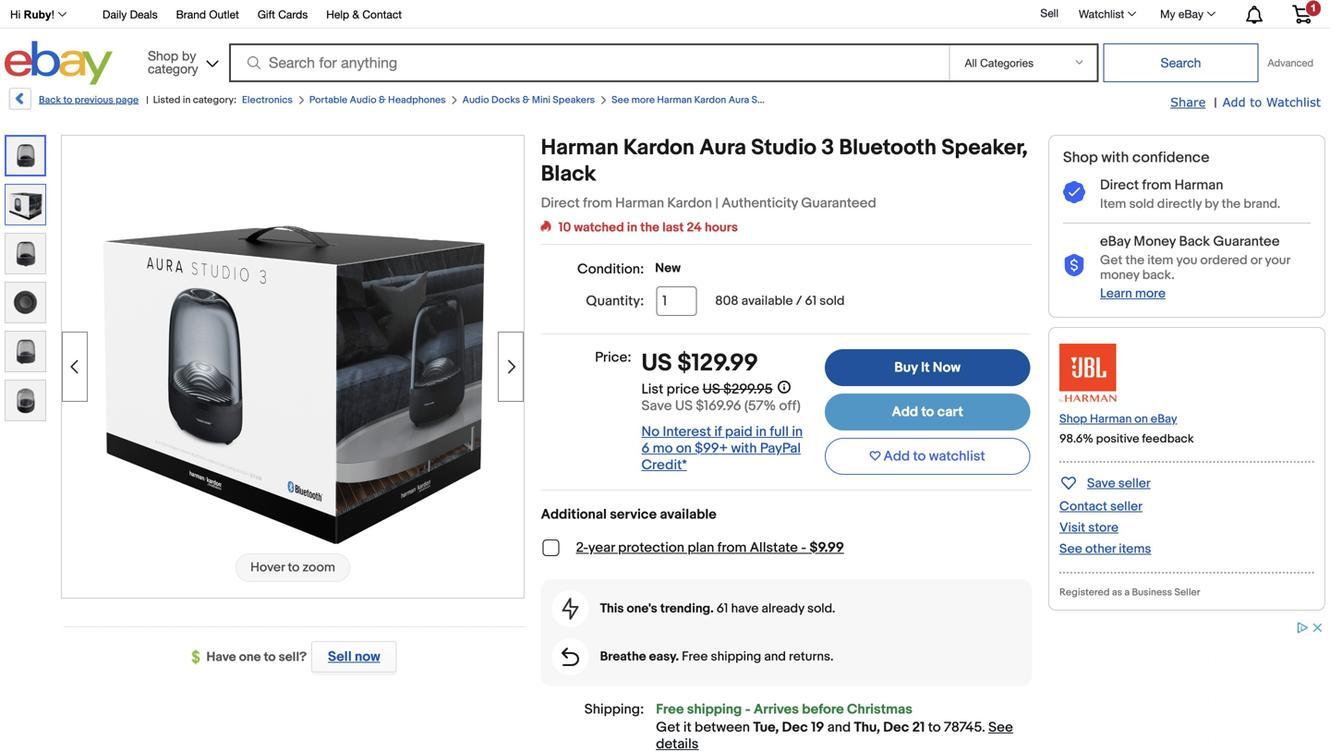 Task type: locate. For each thing, give the bounding box(es) containing it.
dollar sign image
[[192, 650, 206, 665]]

1 horizontal spatial direct
[[1100, 177, 1139, 194]]

ebay inside ebay money back guarantee get the item you ordered or your money back. learn more
[[1100, 233, 1131, 250]]

shop up the listed
[[148, 48, 178, 63]]

picture 1 of 6 image
[[6, 137, 44, 175]]

save up contact seller link
[[1087, 476, 1116, 491]]

free up it
[[656, 701, 684, 718]]

to left cart
[[921, 404, 934, 420]]

1 horizontal spatial audio
[[462, 94, 489, 106]]

kardon up '24'
[[667, 195, 712, 212]]

it
[[921, 359, 930, 376]]

2 audio from the left
[[462, 94, 489, 106]]

2 horizontal spatial &
[[523, 94, 530, 106]]

1 horizontal spatial bluetooth
[[839, 135, 937, 161]]

harman up 'directly'
[[1175, 177, 1223, 194]]

the inside us $129.99 main content
[[640, 220, 660, 236]]

kardon
[[694, 94, 726, 106], [623, 135, 695, 161], [667, 195, 712, 212]]

hi
[[10, 8, 21, 21]]

shop for shop with confidence
[[1063, 149, 1098, 167]]

1 horizontal spatial with
[[1101, 149, 1129, 167]]

add down buy
[[892, 404, 918, 420]]

see inside contact seller visit store see other items
[[1060, 541, 1082, 557]]

sold
[[1129, 196, 1154, 212], [820, 293, 845, 309]]

sold right item
[[1129, 196, 1154, 212]]

0 horizontal spatial 61
[[717, 601, 728, 617]]

category:
[[193, 94, 236, 106]]

/
[[796, 293, 802, 309]]

1 vertical spatial bluetooth
[[839, 135, 937, 161]]

save us $169.96 (57% off)
[[642, 398, 801, 414]]

from
[[1142, 177, 1172, 194], [583, 195, 612, 212], [717, 539, 747, 556]]

0 horizontal spatial back
[[39, 94, 61, 106]]

3 left speaker
[[783, 94, 789, 106]]

us $129.99 main content
[[541, 135, 1032, 751]]

headphones
[[388, 94, 446, 106]]

visit store link
[[1060, 520, 1119, 536]]

| listed in category:
[[146, 94, 236, 106]]

0 vertical spatial see
[[612, 94, 629, 106]]

1 vertical spatial on
[[676, 440, 692, 457]]

as
[[1112, 586, 1122, 598]]

picture 5 of 6 image
[[6, 332, 45, 371]]

by down brand
[[182, 48, 196, 63]]

0 vertical spatial kardon
[[694, 94, 726, 106]]

shop for shop harman on ebay
[[1060, 412, 1087, 426]]

1 vertical spatial add
[[892, 404, 918, 420]]

the inside direct from harman item sold directly by the brand.
[[1222, 196, 1241, 212]]

harman kardon aura studio 3 bluetooth speaker, black direct from harman kardon | authenticity guaranteed
[[541, 135, 1028, 212]]

direct up item
[[1100, 177, 1139, 194]]

with details__icon image for ebay money back guarantee
[[1063, 254, 1085, 277]]

seller inside contact seller visit store see other items
[[1110, 499, 1143, 514]]

0 vertical spatial -
[[801, 539, 807, 556]]

my ebay link
[[1150, 3, 1224, 25]]

outlet
[[209, 8, 239, 21]]

kardon up 10 watched in the last 24 hours
[[623, 135, 695, 161]]

0 horizontal spatial see
[[612, 94, 629, 106]]

1 horizontal spatial save
[[1087, 476, 1116, 491]]

save up no
[[642, 398, 672, 414]]

0 horizontal spatial |
[[146, 94, 148, 106]]

free right easy.
[[682, 649, 708, 665]]

breathe
[[600, 649, 646, 665]]

add for add to cart
[[892, 404, 918, 420]]

0 vertical spatial aura
[[729, 94, 749, 106]]

arrives
[[754, 701, 799, 718]]

1 vertical spatial direct
[[541, 195, 580, 212]]

1 horizontal spatial contact
[[1060, 499, 1107, 514]]

in left full
[[756, 423, 767, 440]]

see down visit
[[1060, 541, 1082, 557]]

bluetooth down ...
[[839, 135, 937, 161]]

1 horizontal spatial sold
[[1129, 196, 1154, 212]]

0 horizontal spatial from
[[583, 195, 612, 212]]

0 vertical spatial contact
[[362, 8, 402, 21]]

seller for save
[[1118, 476, 1151, 491]]

bluetooth left speaker
[[791, 94, 835, 106]]

back to previous page
[[39, 94, 139, 106]]

us $129.99
[[642, 349, 758, 378]]

0 vertical spatial shop
[[148, 48, 178, 63]]

audio right portable
[[350, 94, 376, 106]]

1 horizontal spatial -
[[801, 539, 807, 556]]

ebay up feedback
[[1151, 412, 1177, 426]]

the left brand.
[[1222, 196, 1241, 212]]

1 vertical spatial -
[[745, 701, 751, 718]]

0 horizontal spatial on
[[676, 440, 692, 457]]

1 vertical spatial watchlist
[[1266, 95, 1321, 109]]

with details__icon image left this
[[562, 598, 579, 620]]

contact right help
[[362, 8, 402, 21]]

1 vertical spatial by
[[1205, 196, 1219, 212]]

24
[[687, 220, 702, 236]]

price:
[[595, 349, 631, 366]]

2 vertical spatial ebay
[[1151, 412, 1177, 426]]

get left it
[[656, 719, 680, 736]]

sold inside direct from harman item sold directly by the brand.
[[1129, 196, 1154, 212]]

direct up "10"
[[541, 195, 580, 212]]

a
[[1125, 586, 1130, 598]]

back up you
[[1179, 233, 1210, 250]]

dec
[[782, 719, 808, 736], [883, 719, 909, 736]]

1 horizontal spatial back
[[1179, 233, 1210, 250]]

share | add to watchlist
[[1170, 95, 1321, 111]]

brand outlet
[[176, 8, 239, 21]]

1 vertical spatial shop
[[1063, 149, 1098, 167]]

with details__icon image
[[1063, 181, 1085, 204], [1063, 254, 1085, 277], [562, 598, 579, 620], [562, 648, 579, 666]]

shop inside shop by category
[[148, 48, 178, 63]]

with details__icon image left item
[[1063, 181, 1085, 204]]

2 vertical spatial from
[[717, 539, 747, 556]]

2 horizontal spatial from
[[1142, 177, 1172, 194]]

harman down speakers
[[541, 135, 619, 161]]

daily
[[103, 8, 127, 21]]

1 horizontal spatial 3
[[821, 135, 834, 161]]

watchlist link
[[1069, 3, 1145, 25]]

buy it now link
[[825, 349, 1030, 386]]

shop by category banner
[[0, 0, 1326, 90]]

see right speakers
[[612, 94, 629, 106]]

brand
[[176, 8, 206, 21]]

direct from harman item sold directly by the brand.
[[1100, 177, 1281, 212]]

picture 2 of 6 image
[[6, 185, 45, 224]]

& right help
[[352, 8, 359, 21]]

sell now link
[[307, 641, 397, 672]]

1 vertical spatial see
[[1060, 541, 1082, 557]]

picture 3 of 6 image
[[6, 234, 45, 273]]

2 vertical spatial the
[[1126, 253, 1145, 268]]

have
[[731, 601, 759, 617]]

0 vertical spatial get
[[1100, 253, 1123, 268]]

have
[[206, 649, 236, 665]]

1 vertical spatial save
[[1087, 476, 1116, 491]]

by inside shop by category
[[182, 48, 196, 63]]

sold inside us $129.99 main content
[[820, 293, 845, 309]]

us
[[642, 349, 672, 378], [703, 381, 720, 398], [675, 398, 693, 414]]

in right full
[[792, 423, 803, 440]]

us down '$129.99'
[[703, 381, 720, 398]]

2 vertical spatial shop
[[1060, 412, 1087, 426]]

and right 19
[[827, 719, 851, 736]]

other
[[1085, 541, 1116, 557]]

1 horizontal spatial see
[[988, 719, 1013, 736]]

10
[[558, 220, 571, 236]]

aura up harman kardon aura studio 3 bluetooth speaker, black direct from harman kardon | authenticity guaranteed
[[729, 94, 749, 106]]

by right 'directly'
[[1205, 196, 1219, 212]]

aura down see more harman kardon aura studio 3 bluetooth speaker ...
[[699, 135, 746, 161]]

more down back.
[[1135, 286, 1166, 302]]

the left item
[[1126, 253, 1145, 268]]

0 horizontal spatial with
[[731, 440, 757, 457]]

with right if
[[731, 440, 757, 457]]

save inside button
[[1087, 476, 1116, 491]]

allstate
[[750, 539, 798, 556]]

your
[[1265, 253, 1290, 268]]

0 horizontal spatial by
[[182, 48, 196, 63]]

advanced
[[1268, 57, 1314, 69]]

breathe easy. free shipping and returns.
[[600, 649, 834, 665]]

0 horizontal spatial ebay
[[1100, 233, 1131, 250]]

watchlist down advanced link
[[1266, 95, 1321, 109]]

2 vertical spatial see
[[988, 719, 1013, 736]]

available left the /
[[741, 293, 793, 309]]

2 horizontal spatial the
[[1222, 196, 1241, 212]]

0 vertical spatial 61
[[805, 293, 817, 309]]

61 right the /
[[805, 293, 817, 309]]

0 vertical spatial direct
[[1100, 177, 1139, 194]]

2 studio from the top
[[751, 135, 817, 161]]

watchlist inside account 'navigation'
[[1079, 7, 1124, 20]]

from up watched
[[583, 195, 612, 212]]

0 vertical spatial from
[[1142, 177, 1172, 194]]

1 vertical spatial free
[[656, 701, 684, 718]]

kardon down shop by category banner
[[694, 94, 726, 106]]

one
[[239, 649, 261, 665]]

studio up harman kardon aura studio 3 bluetooth speaker, black direct from harman kardon | authenticity guaranteed
[[752, 94, 781, 106]]

seller up contact seller link
[[1118, 476, 1151, 491]]

back.
[[1142, 267, 1175, 283]]

with details__icon image left "money"
[[1063, 254, 1085, 277]]

shipping up between at bottom right
[[687, 701, 742, 718]]

shop up 98.6%
[[1060, 412, 1087, 426]]

christmas
[[847, 701, 913, 718]]

mo
[[653, 440, 673, 457]]

1 vertical spatial from
[[583, 195, 612, 212]]

0 vertical spatial by
[[182, 48, 196, 63]]

studio down see more harman kardon aura studio 3 bluetooth speaker ...
[[751, 135, 817, 161]]

to down advanced link
[[1250, 95, 1262, 109]]

1 vertical spatial kardon
[[623, 135, 695, 161]]

sold right the /
[[820, 293, 845, 309]]

1 vertical spatial 3
[[821, 135, 834, 161]]

- left arrives
[[745, 701, 751, 718]]

& left mini
[[523, 94, 530, 106]]

save for save seller
[[1087, 476, 1116, 491]]

Quantity: text field
[[656, 286, 697, 316]]

from up 'directly'
[[1142, 177, 1172, 194]]

listed
[[153, 94, 181, 106]]

sell left watchlist link
[[1041, 7, 1059, 20]]

0 horizontal spatial 3
[[783, 94, 789, 106]]

on up 98.6% positive feedback
[[1135, 412, 1148, 426]]

on right mo at bottom
[[676, 440, 692, 457]]

dec left 21
[[883, 719, 909, 736]]

see right .
[[988, 719, 1013, 736]]

add inside button
[[884, 448, 910, 465]]

and
[[764, 649, 786, 665], [827, 719, 851, 736]]

help
[[326, 8, 349, 21]]

0 horizontal spatial the
[[640, 220, 660, 236]]

0 horizontal spatial contact
[[362, 8, 402, 21]]

| inside harman kardon aura studio 3 bluetooth speaker, black direct from harman kardon | authenticity guaranteed
[[715, 195, 719, 212]]

shop by category
[[148, 48, 198, 76]]

1 horizontal spatial from
[[717, 539, 747, 556]]

1 horizontal spatial dec
[[883, 719, 909, 736]]

0 vertical spatial on
[[1135, 412, 1148, 426]]

see
[[612, 94, 629, 106], [1060, 541, 1082, 557], [988, 719, 1013, 736]]

1 horizontal spatial |
[[715, 195, 719, 212]]

ebay right 'my' at right top
[[1179, 7, 1204, 20]]

from right plan
[[717, 539, 747, 556]]

visit
[[1060, 520, 1085, 536]]

us up list on the bottom of the page
[[642, 349, 672, 378]]

or
[[1251, 253, 1262, 268]]

with up item
[[1101, 149, 1129, 167]]

seller inside button
[[1118, 476, 1151, 491]]

2 vertical spatial add
[[884, 448, 910, 465]]

0 horizontal spatial more
[[631, 94, 655, 106]]

add down add to cart link
[[884, 448, 910, 465]]

shop left confidence
[[1063, 149, 1098, 167]]

2 horizontal spatial see
[[1060, 541, 1082, 557]]

harman down shop by category banner
[[657, 94, 692, 106]]

audio left docks
[[462, 94, 489, 106]]

0 vertical spatial save
[[642, 398, 672, 414]]

61 left have
[[717, 601, 728, 617]]

Search for anything text field
[[232, 45, 945, 80]]

new
[[655, 260, 681, 276]]

0 horizontal spatial watchlist
[[1079, 7, 1124, 20]]

available up plan
[[660, 506, 717, 523]]

| right share button
[[1214, 95, 1217, 111]]

|
[[146, 94, 148, 106], [1214, 95, 1217, 111], [715, 195, 719, 212]]

0 horizontal spatial available
[[660, 506, 717, 523]]

quantity:
[[586, 293, 644, 309]]

& left headphones
[[379, 94, 386, 106]]

add to watchlist link
[[1223, 94, 1321, 111]]

seller for contact
[[1110, 499, 1143, 514]]

1 vertical spatial seller
[[1110, 499, 1143, 514]]

watched
[[574, 220, 624, 236]]

learn
[[1100, 286, 1132, 302]]

electronics
[[242, 94, 293, 106]]

get up learn
[[1100, 253, 1123, 268]]

3 up guaranteed
[[821, 135, 834, 161]]

see inside see details
[[988, 719, 1013, 736]]

1 horizontal spatial watchlist
[[1266, 95, 1321, 109]]

& inside 'help & contact' link
[[352, 8, 359, 21]]

1 horizontal spatial ebay
[[1151, 412, 1177, 426]]

61
[[805, 293, 817, 309], [717, 601, 728, 617]]

audio docks & mini speakers
[[462, 94, 595, 106]]

watchlist right the sell link
[[1079, 7, 1124, 20]]

0 horizontal spatial and
[[764, 649, 786, 665]]

add right share
[[1223, 95, 1246, 109]]

watchlist
[[1079, 7, 1124, 20], [1266, 95, 1321, 109]]

back left previous
[[39, 94, 61, 106]]

learn more link
[[1100, 286, 1166, 302]]

0 vertical spatial sold
[[1129, 196, 1154, 212]]

1 vertical spatial get
[[656, 719, 680, 736]]

sold for available
[[820, 293, 845, 309]]

seller down save seller
[[1110, 499, 1143, 514]]

to inside button
[[913, 448, 926, 465]]

1 horizontal spatial 61
[[805, 293, 817, 309]]

| up hours
[[715, 195, 719, 212]]

1 horizontal spatial available
[[741, 293, 793, 309]]

& for portable
[[379, 94, 386, 106]]

gift cards link
[[258, 5, 308, 25]]

save inside us $129.99 main content
[[642, 398, 672, 414]]

save
[[642, 398, 672, 414], [1087, 476, 1116, 491]]

free
[[682, 649, 708, 665], [656, 701, 684, 718]]

the left last
[[640, 220, 660, 236]]

and left returns.
[[764, 649, 786, 665]]

.
[[982, 719, 985, 736]]

more down shop by category banner
[[631, 94, 655, 106]]

0 vertical spatial studio
[[752, 94, 781, 106]]

with inside no interest if paid in full in 6 mo on $99+ with paypal credit*
[[731, 440, 757, 457]]

with details__icon image for direct from harman
[[1063, 181, 1085, 204]]

| left the listed
[[146, 94, 148, 106]]

0 vertical spatial back
[[39, 94, 61, 106]]

1 link
[[1281, 0, 1323, 27]]

us up interest
[[675, 398, 693, 414]]

0 vertical spatial the
[[1222, 196, 1241, 212]]

cards
[[278, 8, 308, 21]]

advanced link
[[1259, 44, 1323, 81]]

picture 6 of 6 image
[[6, 381, 45, 420]]

-
[[801, 539, 807, 556], [745, 701, 751, 718]]

shop
[[148, 48, 178, 63], [1063, 149, 1098, 167], [1060, 412, 1087, 426]]

back inside ebay money back guarantee get the item you ordered or your money back. learn more
[[1179, 233, 1210, 250]]

to left 'watchlist'
[[913, 448, 926, 465]]

portable
[[309, 94, 348, 106]]

account navigation
[[0, 0, 1326, 29]]

1 vertical spatial with
[[731, 440, 757, 457]]

on inside no interest if paid in full in 6 mo on $99+ with paypal credit*
[[676, 440, 692, 457]]

2 horizontal spatial ebay
[[1179, 7, 1204, 20]]

get inside us $129.99 main content
[[656, 719, 680, 736]]

sell left now
[[328, 648, 352, 665]]

61 for trending.
[[717, 601, 728, 617]]

- left $9.99
[[801, 539, 807, 556]]

1 vertical spatial 61
[[717, 601, 728, 617]]

0 horizontal spatial &
[[352, 8, 359, 21]]

1 horizontal spatial get
[[1100, 253, 1123, 268]]

no interest if paid in full in 6 mo on $99+ with paypal credit*
[[642, 423, 803, 473]]

ebay inside account 'navigation'
[[1179, 7, 1204, 20]]

ebay up "money"
[[1100, 233, 1131, 250]]

this one's trending. 61 have already sold.
[[600, 601, 835, 617]]

with details__icon image left breathe
[[562, 648, 579, 666]]

0 horizontal spatial get
[[656, 719, 680, 736]]

0 vertical spatial seller
[[1118, 476, 1151, 491]]

2 vertical spatial kardon
[[667, 195, 712, 212]]

shipping down have
[[711, 649, 761, 665]]

0 vertical spatial ebay
[[1179, 7, 1204, 20]]

0 vertical spatial watchlist
[[1079, 7, 1124, 20]]

sell inside account 'navigation'
[[1041, 7, 1059, 20]]

audio
[[350, 94, 376, 106], [462, 94, 489, 106]]

by inside direct from harman item sold directly by the brand.
[[1205, 196, 1219, 212]]

0 horizontal spatial direct
[[541, 195, 580, 212]]

list
[[642, 381, 664, 398]]

sell for sell now
[[328, 648, 352, 665]]

1 vertical spatial ebay
[[1100, 233, 1131, 250]]

dec down free shipping - arrives before christmas on the bottom
[[782, 719, 808, 736]]

full
[[770, 423, 789, 440]]

0 vertical spatial and
[[764, 649, 786, 665]]

None submit
[[1103, 43, 1259, 82]]

0 vertical spatial available
[[741, 293, 793, 309]]

contact up the visit store link
[[1060, 499, 1107, 514]]

with details__icon image for breathe easy.
[[562, 648, 579, 666]]

1 horizontal spatial on
[[1135, 412, 1148, 426]]

1 horizontal spatial more
[[1135, 286, 1166, 302]]



Task type: describe. For each thing, give the bounding box(es) containing it.
6
[[642, 440, 650, 457]]

2-year protection plan from allstate - $9.99
[[576, 539, 844, 556]]

daily deals
[[103, 8, 158, 21]]

previous
[[75, 94, 113, 106]]

2 horizontal spatial us
[[703, 381, 720, 398]]

money
[[1100, 267, 1140, 283]]

category
[[148, 61, 198, 76]]

brand outlet link
[[176, 5, 239, 25]]

harman up 10 watched in the last 24 hours
[[615, 195, 664, 212]]

tue,
[[753, 719, 779, 736]]

get it between tue, dec 19 and thu, dec 21 to 78745 .
[[656, 719, 988, 736]]

0 vertical spatial 3
[[783, 94, 789, 106]]

you
[[1176, 253, 1198, 268]]

no
[[642, 423, 660, 440]]

hi ruby !
[[10, 8, 55, 21]]

harman inside direct from harman item sold directly by the brand.
[[1175, 177, 1223, 194]]

easy.
[[649, 649, 679, 665]]

21
[[912, 719, 925, 736]]

ordered
[[1200, 253, 1248, 268]]

from inside direct from harman item sold directly by the brand.
[[1142, 177, 1172, 194]]

0 vertical spatial free
[[682, 649, 708, 665]]

item direct from brand image
[[1060, 344, 1117, 403]]

authenticity
[[722, 195, 798, 212]]

$169.96
[[696, 398, 741, 414]]

3 inside harman kardon aura studio 3 bluetooth speaker, black direct from harman kardon | authenticity guaranteed
[[821, 135, 834, 161]]

sold for from
[[1129, 196, 1154, 212]]

item
[[1100, 196, 1126, 212]]

items
[[1119, 541, 1151, 557]]

see for see more harman kardon aura studio 3 bluetooth speaker ...
[[612, 94, 629, 106]]

0 vertical spatial shipping
[[711, 649, 761, 665]]

my
[[1160, 7, 1176, 20]]

with details__icon image for this one's trending.
[[562, 598, 579, 620]]

trending.
[[660, 601, 714, 617]]

before
[[802, 701, 844, 718]]

10 watched in the last 24 hours
[[558, 220, 738, 236]]

...
[[876, 94, 884, 106]]

add for add to watchlist
[[884, 448, 910, 465]]

0 horizontal spatial -
[[745, 701, 751, 718]]

aura inside harman kardon aura studio 3 bluetooth speaker, black direct from harman kardon | authenticity guaranteed
[[699, 135, 746, 161]]

cart
[[937, 404, 963, 420]]

sell for sell
[[1041, 7, 1059, 20]]

gift cards
[[258, 8, 308, 21]]

brand.
[[1244, 196, 1281, 212]]

direct inside direct from harman item sold directly by the brand.
[[1100, 177, 1139, 194]]

speaker
[[837, 94, 874, 106]]

watchlist inside the share | add to watchlist
[[1266, 95, 1321, 109]]

shipping:
[[585, 701, 644, 718]]

$9.99
[[810, 539, 844, 556]]

see for see details
[[988, 719, 1013, 736]]

registered
[[1060, 586, 1110, 598]]

98.6%
[[1060, 432, 1093, 446]]

$129.99
[[677, 349, 758, 378]]

add inside the share | add to watchlist
[[1223, 95, 1246, 109]]

money
[[1134, 233, 1176, 250]]

bluetooth inside harman kardon aura studio 3 bluetooth speaker, black direct from harman kardon | authenticity guaranteed
[[839, 135, 937, 161]]

the inside ebay money back guarantee get the item you ordered or your money back. learn more
[[1126, 253, 1145, 268]]

to right one
[[264, 649, 276, 665]]

share
[[1170, 95, 1206, 109]]

direct inside harman kardon aura studio 3 bluetooth speaker, black direct from harman kardon | authenticity guaranteed
[[541, 195, 580, 212]]

1 horizontal spatial us
[[675, 398, 693, 414]]

contact seller visit store see other items
[[1060, 499, 1151, 557]]

store
[[1088, 520, 1119, 536]]

interest
[[663, 423, 711, 440]]

seller
[[1174, 586, 1200, 598]]

98.6% positive feedback
[[1060, 432, 1194, 446]]

service
[[610, 506, 657, 523]]

0 horizontal spatial bluetooth
[[791, 94, 835, 106]]

harman kardon aura studio 3 bluetooth speaker, black - picture 2 of 6 image
[[62, 134, 524, 596]]

back inside back to previous page link
[[39, 94, 61, 106]]

feedback
[[1142, 432, 1194, 446]]

picture 4 of 6 image
[[6, 283, 45, 322]]

add to cart link
[[825, 394, 1030, 430]]

year
[[588, 539, 615, 556]]

to right 21
[[928, 719, 941, 736]]

it
[[683, 719, 692, 736]]

808 available / 61 sold
[[715, 293, 845, 309]]

contact inside 'help & contact' link
[[362, 8, 402, 21]]

additional service available
[[541, 506, 717, 523]]

plan
[[688, 539, 714, 556]]

add to watchlist
[[884, 448, 985, 465]]

2 dec from the left
[[883, 719, 909, 736]]

in right the listed
[[183, 94, 191, 106]]

last
[[662, 220, 684, 236]]

| inside the share | add to watchlist
[[1214, 95, 1217, 111]]

studio inside harman kardon aura studio 3 bluetooth speaker, black direct from harman kardon | authenticity guaranteed
[[751, 135, 817, 161]]

1 studio from the top
[[752, 94, 781, 106]]

confidence
[[1132, 149, 1210, 167]]

contact inside contact seller visit store see other items
[[1060, 499, 1107, 514]]

share button
[[1170, 94, 1206, 111]]

sell now
[[328, 648, 380, 665]]

61 for /
[[805, 293, 817, 309]]

have one to sell?
[[206, 649, 307, 665]]

more inside ebay money back guarantee get the item you ordered or your money back. learn more
[[1135, 286, 1166, 302]]

add to watchlist button
[[825, 438, 1030, 475]]

hours
[[705, 220, 738, 236]]

guarantee
[[1213, 233, 1280, 250]]

1 dec from the left
[[782, 719, 808, 736]]

buy it now
[[895, 359, 961, 376]]

my ebay
[[1160, 7, 1204, 20]]

shop harman on ebay link
[[1060, 412, 1177, 426]]

registered as a business seller
[[1060, 586, 1200, 598]]

ebay money back guarantee get the item you ordered or your money back. learn more
[[1100, 233, 1290, 302]]

1 vertical spatial available
[[660, 506, 717, 523]]

0 vertical spatial with
[[1101, 149, 1129, 167]]

1 horizontal spatial and
[[827, 719, 851, 736]]

0 vertical spatial more
[[631, 94, 655, 106]]

paid
[[725, 423, 753, 440]]

daily deals link
[[103, 5, 158, 25]]

already
[[762, 601, 804, 617]]

condition:
[[577, 261, 644, 278]]

get inside ebay money back guarantee get the item you ordered or your money back. learn more
[[1100, 253, 1123, 268]]

none submit inside shop by category banner
[[1103, 43, 1259, 82]]

deals
[[130, 8, 158, 21]]

now
[[355, 648, 380, 665]]

1
[[1311, 2, 1316, 14]]

between
[[695, 719, 750, 736]]

save for save us $169.96 (57% off)
[[642, 398, 672, 414]]

advertisement region
[[1048, 620, 1326, 751]]

to left previous
[[63, 94, 72, 106]]

watchlist
[[929, 448, 985, 465]]

1 audio from the left
[[350, 94, 376, 106]]

& for audio
[[523, 94, 530, 106]]

shop for shop by category
[[148, 48, 178, 63]]

list price us $299.95
[[642, 381, 773, 398]]

page
[[116, 94, 139, 106]]

protection
[[618, 539, 684, 556]]

speakers
[[553, 94, 595, 106]]

save seller button
[[1060, 472, 1151, 493]]

portable audio & headphones link
[[309, 94, 446, 106]]

item
[[1148, 253, 1173, 268]]

0 horizontal spatial us
[[642, 349, 672, 378]]

78745
[[944, 719, 982, 736]]

to inside the share | add to watchlist
[[1250, 95, 1262, 109]]

shop by category button
[[139, 41, 223, 81]]

shop with confidence
[[1063, 149, 1210, 167]]

in right watched
[[627, 220, 637, 236]]

sold.
[[807, 601, 835, 617]]

1 vertical spatial shipping
[[687, 701, 742, 718]]

harman up positive
[[1090, 412, 1132, 426]]

see more harman kardon aura studio 3 bluetooth speaker ...
[[612, 94, 884, 106]]

from inside harman kardon aura studio 3 bluetooth speaker, black direct from harman kardon | authenticity guaranteed
[[583, 195, 612, 212]]

see details link
[[656, 719, 1013, 751]]



Task type: vqa. For each thing, say whether or not it's contained in the screenshot.
Harman in DIRECT FROM HARMAN ITEM SOLD DIRECTLY BY THE BRAND.
yes



